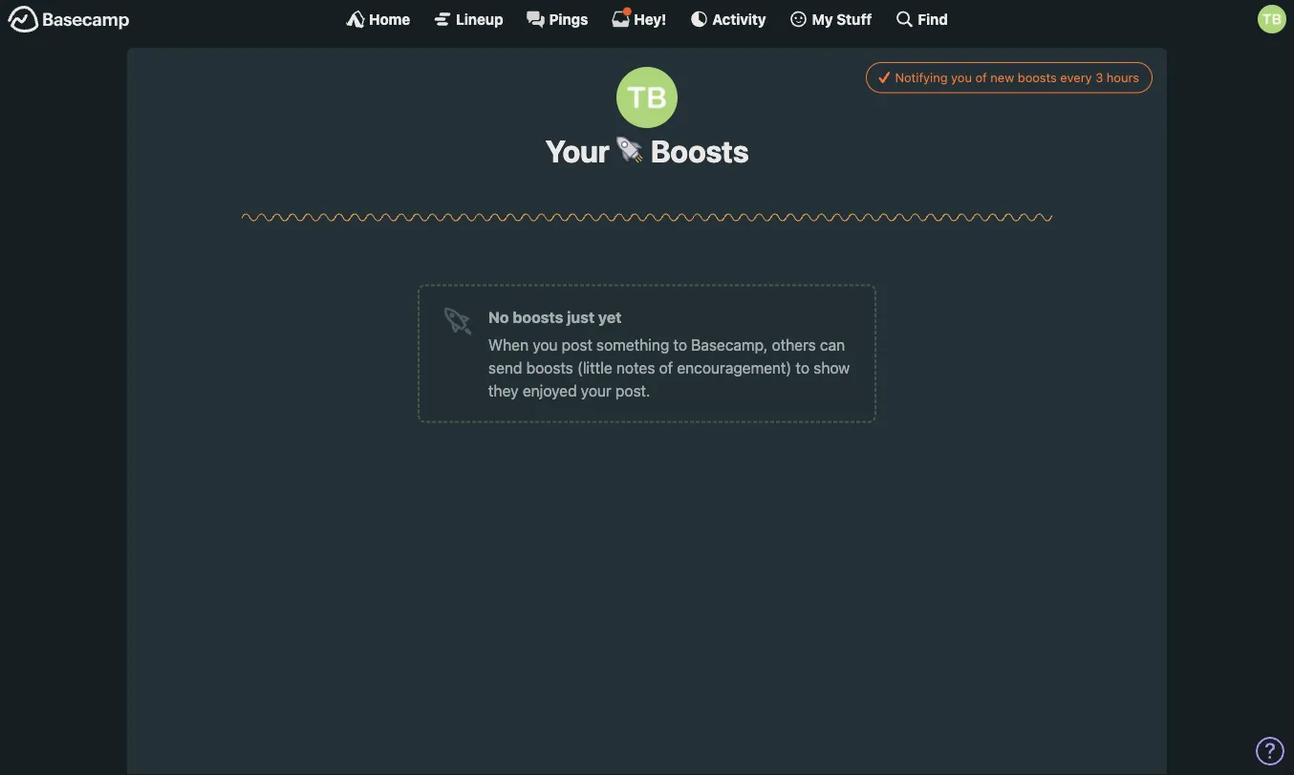 Task type: locate. For each thing, give the bounding box(es) containing it.
boosts
[[1018, 70, 1057, 85], [513, 308, 564, 326], [526, 358, 574, 377]]

just
[[567, 308, 595, 326]]

boosts up enjoyed
[[526, 358, 574, 377]]

to right something
[[674, 336, 688, 354]]

you left the post
[[533, 336, 558, 354]]

send
[[489, 358, 522, 377]]

hours
[[1107, 70, 1140, 85]]

basecamp,
[[692, 336, 768, 354]]

home link
[[346, 10, 410, 29]]

of left new
[[976, 70, 988, 85]]

to down the others
[[796, 358, 810, 377]]

0 vertical spatial to
[[674, 336, 688, 354]]

you right notifying
[[951, 70, 972, 85]]

others
[[772, 336, 816, 354]]

0 horizontal spatial you
[[533, 336, 558, 354]]

notifying
[[895, 70, 948, 85]]

1 vertical spatial boosts
[[513, 308, 564, 326]]

1 vertical spatial of
[[659, 358, 673, 377]]

tim burton image
[[617, 67, 678, 128]]

you
[[951, 70, 972, 85], [533, 336, 558, 354]]

home
[[369, 11, 410, 27]]

boosts inside button
[[1018, 70, 1057, 85]]

find
[[918, 11, 948, 27]]

you inside button
[[951, 70, 972, 85]]

switch accounts image
[[8, 5, 130, 34]]

tim burton image
[[1258, 5, 1287, 33]]

3
[[1096, 70, 1104, 85]]

1 vertical spatial to
[[796, 358, 810, 377]]

no boosts just yet when you post something to basecamp, others can send boosts (little notes of encouragement) to show they enjoyed your post.
[[489, 308, 850, 400]]

of inside button
[[976, 70, 988, 85]]

every
[[1061, 70, 1093, 85]]

find button
[[895, 10, 948, 29]]

notifying you of new boosts every 3 hours button
[[867, 62, 1153, 93]]

of
[[976, 70, 988, 85], [659, 358, 673, 377]]

they
[[489, 381, 519, 400]]

yet
[[599, 308, 622, 326]]

to
[[674, 336, 688, 354], [796, 358, 810, 377]]

1 vertical spatial you
[[533, 336, 558, 354]]

pings
[[549, 11, 588, 27]]

boosts right new
[[1018, 70, 1057, 85]]

1 horizontal spatial of
[[976, 70, 988, 85]]

main element
[[0, 0, 1295, 37]]

show
[[814, 358, 850, 377]]

no
[[489, 308, 509, 326]]

0 vertical spatial of
[[976, 70, 988, 85]]

0 vertical spatial boosts
[[1018, 70, 1057, 85]]

1 horizontal spatial you
[[951, 70, 972, 85]]

hey! button
[[611, 7, 667, 29]]

boosts
[[645, 133, 749, 169]]

lineup
[[456, 11, 504, 27]]

0 vertical spatial you
[[951, 70, 972, 85]]

of right notes
[[659, 358, 673, 377]]

0 horizontal spatial of
[[659, 358, 673, 377]]

boosts right the no
[[513, 308, 564, 326]]

(little
[[578, 358, 613, 377]]



Task type: describe. For each thing, give the bounding box(es) containing it.
0 horizontal spatial to
[[674, 336, 688, 354]]

post
[[562, 336, 593, 354]]

2 vertical spatial boosts
[[526, 358, 574, 377]]

your
[[546, 133, 616, 169]]

post.
[[616, 381, 651, 400]]

your
[[581, 381, 612, 400]]

pings button
[[526, 10, 588, 29]]

activity link
[[690, 10, 766, 29]]

stuff
[[837, 11, 872, 27]]

notifying you of new boosts every 3 hours
[[895, 70, 1140, 85]]

notes
[[617, 358, 655, 377]]

1 horizontal spatial to
[[796, 358, 810, 377]]

my stuff button
[[789, 10, 872, 29]]

my stuff
[[812, 11, 872, 27]]

new
[[991, 70, 1015, 85]]

you inside no boosts just yet when you post something to basecamp, others can send boosts (little notes of encouragement) to show they enjoyed your post.
[[533, 336, 558, 354]]

my
[[812, 11, 833, 27]]

encouragement)
[[677, 358, 792, 377]]

something
[[597, 336, 670, 354]]

activity
[[713, 11, 766, 27]]

can
[[820, 336, 845, 354]]

enjoyed
[[523, 381, 577, 400]]

hey!
[[634, 11, 667, 27]]

of inside no boosts just yet when you post something to basecamp, others can send boosts (little notes of encouragement) to show they enjoyed your post.
[[659, 358, 673, 377]]

when
[[489, 336, 529, 354]]

lineup link
[[433, 10, 504, 29]]



Task type: vqa. For each thing, say whether or not it's contained in the screenshot.
Notifying you of new boosts every 3 hours
yes



